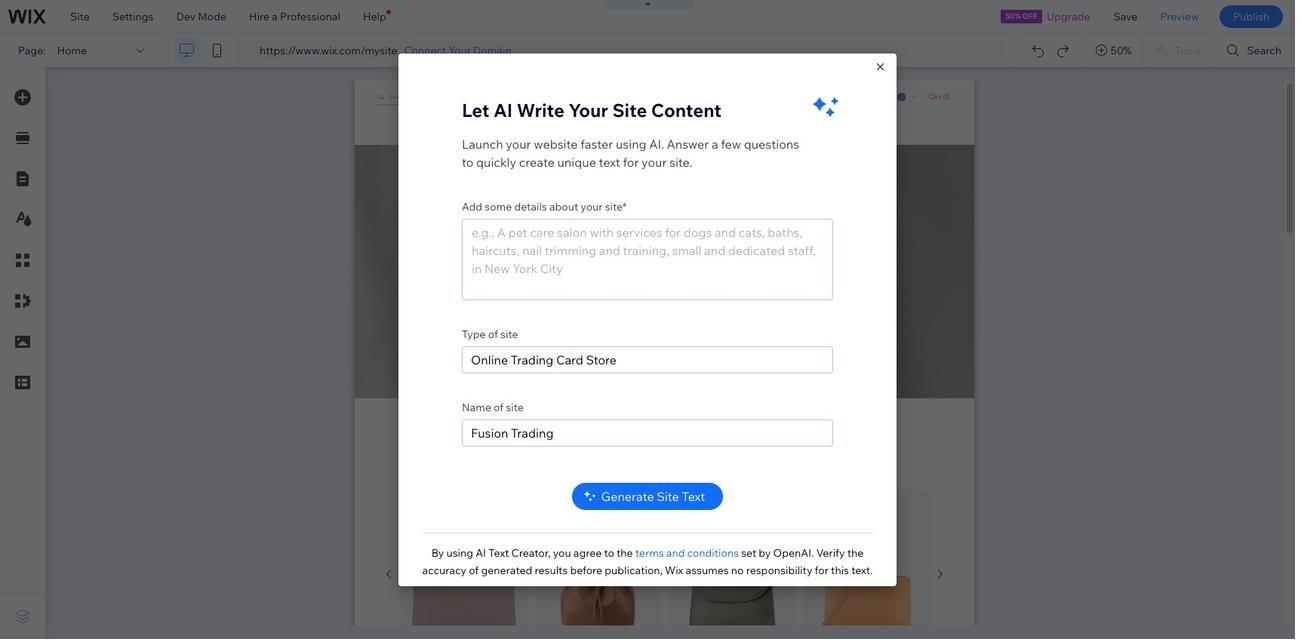 Task type: vqa. For each thing, say whether or not it's contained in the screenshot.
switch
no



Task type: describe. For each thing, give the bounding box(es) containing it.
results
[[535, 564, 568, 577]]

home
[[57, 44, 87, 57]]

https://www.wix.com/mysite connect your domain
[[260, 44, 512, 57]]

details
[[515, 200, 547, 213]]

assumes
[[686, 564, 729, 577]]

domain
[[473, 44, 512, 57]]

using inside the launch your website faster using ai. answer a few questions to quickly create unique text for your site.
[[616, 136, 647, 151]]

website
[[534, 136, 578, 151]]

questions
[[744, 136, 800, 151]]

dev mode
[[176, 10, 227, 23]]

of for name
[[494, 401, 504, 414]]

responsibility
[[747, 564, 813, 577]]

connect
[[404, 44, 447, 57]]

of for type
[[488, 327, 498, 341]]

let
[[462, 99, 490, 121]]

site for type of site
[[501, 327, 518, 341]]

text
[[599, 154, 621, 170]]

type
[[462, 327, 486, 341]]

hire
[[249, 10, 270, 23]]

tools
[[1176, 44, 1202, 57]]

before
[[570, 564, 603, 577]]

of inside set by openai. verify the accuracy of generated results before publication, wix assumes no responsibility for this text.
[[469, 564, 479, 577]]

by
[[759, 546, 771, 560]]

site*
[[605, 200, 627, 213]]

quickly
[[476, 154, 517, 170]]

save
[[1114, 10, 1138, 23]]

0 horizontal spatial your
[[449, 44, 471, 57]]

unique
[[558, 154, 596, 170]]

tools button
[[1144, 34, 1215, 67]]

launch
[[462, 136, 503, 151]]

0 horizontal spatial text
[[489, 546, 509, 560]]

1 horizontal spatial to
[[604, 546, 615, 560]]

1 the from the left
[[617, 546, 633, 560]]

0 vertical spatial a
[[272, 10, 278, 23]]

terms and conditions button
[[636, 546, 739, 560]]

for for your
[[623, 154, 639, 170]]

about
[[550, 200, 579, 213]]

generate
[[601, 489, 654, 504]]

no
[[732, 564, 744, 577]]

1 horizontal spatial your
[[569, 99, 609, 121]]

type of site
[[462, 327, 518, 341]]

accuracy
[[423, 564, 467, 577]]

content
[[651, 99, 722, 121]]

1 vertical spatial using
[[447, 546, 474, 560]]

write
[[517, 99, 565, 121]]

Fluffy Tails text field
[[462, 419, 834, 447]]

0 vertical spatial ai
[[494, 99, 513, 121]]

e.g., A pet care salon with services for dogs and cats, baths, haircuts, nail trimming and training, small and dedicated staff, in New York City text field
[[462, 219, 834, 300]]

generated
[[481, 564, 533, 577]]

verify
[[817, 546, 845, 560]]

save button
[[1103, 0, 1149, 33]]

publish
[[1234, 10, 1270, 23]]

1 horizontal spatial your
[[581, 200, 603, 213]]

mode
[[198, 10, 227, 23]]



Task type: locate. For each thing, give the bounding box(es) containing it.
0 horizontal spatial the
[[617, 546, 633, 560]]

for inside set by openai. verify the accuracy of generated results before publication, wix assumes no responsibility for this text.
[[815, 564, 829, 577]]

add some details about your site*
[[462, 200, 627, 213]]

50% left off
[[1006, 11, 1021, 21]]

conditions
[[688, 546, 739, 560]]

publication,
[[605, 564, 663, 577]]

0 vertical spatial of
[[488, 327, 498, 341]]

of right name
[[494, 401, 504, 414]]

0 vertical spatial 50%
[[1006, 11, 1021, 21]]

of right accuracy
[[469, 564, 479, 577]]

1 vertical spatial a
[[712, 136, 719, 151]]

preview button
[[1149, 0, 1211, 33]]

2 the from the left
[[848, 546, 864, 560]]

you
[[553, 546, 571, 560]]

add
[[462, 200, 483, 213]]

of right type
[[488, 327, 498, 341]]

set
[[742, 546, 757, 560]]

wix
[[665, 564, 684, 577]]

to
[[462, 154, 474, 170], [604, 546, 615, 560]]

0 vertical spatial your
[[449, 44, 471, 57]]

the
[[617, 546, 633, 560], [848, 546, 864, 560]]

50% for 50% off
[[1006, 11, 1021, 21]]

site.
[[670, 154, 693, 170]]

0 horizontal spatial ai
[[476, 546, 486, 560]]

0 vertical spatial site
[[501, 327, 518, 341]]

to inside the launch your website faster using ai. answer a few questions to quickly create unique text for your site.
[[462, 154, 474, 170]]

site inside button
[[657, 489, 679, 504]]

0 vertical spatial using
[[616, 136, 647, 151]]

your left site*
[[581, 200, 603, 213]]

upgrade
[[1047, 10, 1091, 23]]

by
[[432, 546, 444, 560]]

your up create
[[506, 136, 531, 151]]

1 vertical spatial site
[[613, 99, 647, 121]]

1 vertical spatial text
[[489, 546, 509, 560]]

search button
[[1216, 34, 1296, 67]]

site right name
[[506, 401, 524, 414]]

publish button
[[1220, 5, 1284, 28]]

answer
[[667, 136, 709, 151]]

0 vertical spatial to
[[462, 154, 474, 170]]

1 vertical spatial to
[[604, 546, 615, 560]]

0 vertical spatial your
[[506, 136, 531, 151]]

0 vertical spatial text
[[682, 489, 706, 504]]

2 vertical spatial of
[[469, 564, 479, 577]]

for inside the launch your website faster using ai. answer a few questions to quickly create unique text for your site.
[[623, 154, 639, 170]]

site
[[501, 327, 518, 341], [506, 401, 524, 414]]

1 horizontal spatial a
[[712, 136, 719, 151]]

1 vertical spatial of
[[494, 401, 504, 414]]

1 horizontal spatial 50%
[[1111, 44, 1132, 57]]

50% inside "button"
[[1111, 44, 1132, 57]]

search
[[1248, 44, 1282, 57]]

let ai write your site content
[[462, 99, 722, 121]]

site right generate
[[657, 489, 679, 504]]

50% off
[[1006, 11, 1038, 21]]

0 horizontal spatial a
[[272, 10, 278, 23]]

50% down save button
[[1111, 44, 1132, 57]]

1 horizontal spatial using
[[616, 136, 647, 151]]

to right agree
[[604, 546, 615, 560]]

help
[[363, 10, 386, 23]]

https://www.wix.com/mysite
[[260, 44, 398, 57]]

1 vertical spatial ai
[[476, 546, 486, 560]]

hire a professional
[[249, 10, 340, 23]]

site up the launch your website faster using ai. answer a few questions to quickly create unique text for your site.
[[613, 99, 647, 121]]

1 horizontal spatial text
[[682, 489, 706, 504]]

text inside button
[[682, 489, 706, 504]]

your left domain
[[449, 44, 471, 57]]

0 horizontal spatial using
[[447, 546, 474, 560]]

for right the text
[[623, 154, 639, 170]]

create
[[519, 154, 555, 170]]

and
[[667, 546, 685, 560]]

0 horizontal spatial site
[[70, 10, 90, 23]]

2 horizontal spatial site
[[657, 489, 679, 504]]

the inside set by openai. verify the accuracy of generated results before publication, wix assumes no responsibility for this text.
[[848, 546, 864, 560]]

name
[[462, 401, 492, 414]]

1 horizontal spatial the
[[848, 546, 864, 560]]

1 vertical spatial site
[[506, 401, 524, 414]]

your
[[449, 44, 471, 57], [569, 99, 609, 121]]

for
[[623, 154, 639, 170], [815, 564, 829, 577]]

a inside the launch your website faster using ai. answer a few questions to quickly create unique text for your site.
[[712, 136, 719, 151]]

a right hire at the left
[[272, 10, 278, 23]]

your
[[506, 136, 531, 151], [642, 154, 667, 170], [581, 200, 603, 213]]

0 vertical spatial for
[[623, 154, 639, 170]]

50% for 50%
[[1111, 44, 1132, 57]]

creator,
[[512, 546, 551, 560]]

2 vertical spatial your
[[581, 200, 603, 213]]

by using ai text creator, you agree to the terms and conditions
[[432, 546, 739, 560]]

terms
[[636, 546, 664, 560]]

settings
[[112, 10, 154, 23]]

2 vertical spatial site
[[657, 489, 679, 504]]

ai right let
[[494, 99, 513, 121]]

0 horizontal spatial for
[[623, 154, 639, 170]]

your up faster
[[569, 99, 609, 121]]

for for this
[[815, 564, 829, 577]]

this
[[831, 564, 849, 577]]

using
[[616, 136, 647, 151], [447, 546, 474, 560]]

0 horizontal spatial 50%
[[1006, 11, 1021, 21]]

1 vertical spatial your
[[642, 154, 667, 170]]

1 vertical spatial 50%
[[1111, 44, 1132, 57]]

Pet Care Provider text field
[[462, 346, 834, 373]]

preview
[[1161, 10, 1200, 23]]

professional
[[280, 10, 340, 23]]

1 horizontal spatial site
[[613, 99, 647, 121]]

1 vertical spatial for
[[815, 564, 829, 577]]

site for name of site
[[506, 401, 524, 414]]

generate site text
[[601, 489, 706, 504]]

ai
[[494, 99, 513, 121], [476, 546, 486, 560]]

the up publication,
[[617, 546, 633, 560]]

site
[[70, 10, 90, 23], [613, 99, 647, 121], [657, 489, 679, 504]]

name of site
[[462, 401, 524, 414]]

ai.
[[650, 136, 664, 151]]

agree
[[574, 546, 602, 560]]

0 horizontal spatial to
[[462, 154, 474, 170]]

for left this
[[815, 564, 829, 577]]

using left ai.
[[616, 136, 647, 151]]

the up text.
[[848, 546, 864, 560]]

1 horizontal spatial for
[[815, 564, 829, 577]]

some
[[485, 200, 512, 213]]

generate site text button
[[572, 483, 724, 510]]

using right by
[[447, 546, 474, 560]]

off
[[1023, 11, 1038, 21]]

50% button
[[1087, 34, 1143, 67]]

faster
[[581, 136, 613, 151]]

text up terms and conditions button
[[682, 489, 706, 504]]

0 horizontal spatial your
[[506, 136, 531, 151]]

of
[[488, 327, 498, 341], [494, 401, 504, 414], [469, 564, 479, 577]]

your down ai.
[[642, 154, 667, 170]]

1 vertical spatial your
[[569, 99, 609, 121]]

text.
[[852, 564, 873, 577]]

50%
[[1006, 11, 1021, 21], [1111, 44, 1132, 57]]

a
[[272, 10, 278, 23], [712, 136, 719, 151]]

1 horizontal spatial ai
[[494, 99, 513, 121]]

openai.
[[774, 546, 814, 560]]

text
[[682, 489, 706, 504], [489, 546, 509, 560]]

to down the launch on the top of page
[[462, 154, 474, 170]]

set by openai. verify the accuracy of generated results before publication, wix assumes no responsibility for this text.
[[423, 546, 873, 577]]

2 horizontal spatial your
[[642, 154, 667, 170]]

site up home
[[70, 10, 90, 23]]

text up generated
[[489, 546, 509, 560]]

a left few
[[712, 136, 719, 151]]

few
[[721, 136, 742, 151]]

dev
[[176, 10, 196, 23]]

0 vertical spatial site
[[70, 10, 90, 23]]

site right type
[[501, 327, 518, 341]]

ai up generated
[[476, 546, 486, 560]]

launch your website faster using ai. answer a few questions to quickly create unique text for your site.
[[462, 136, 800, 170]]



